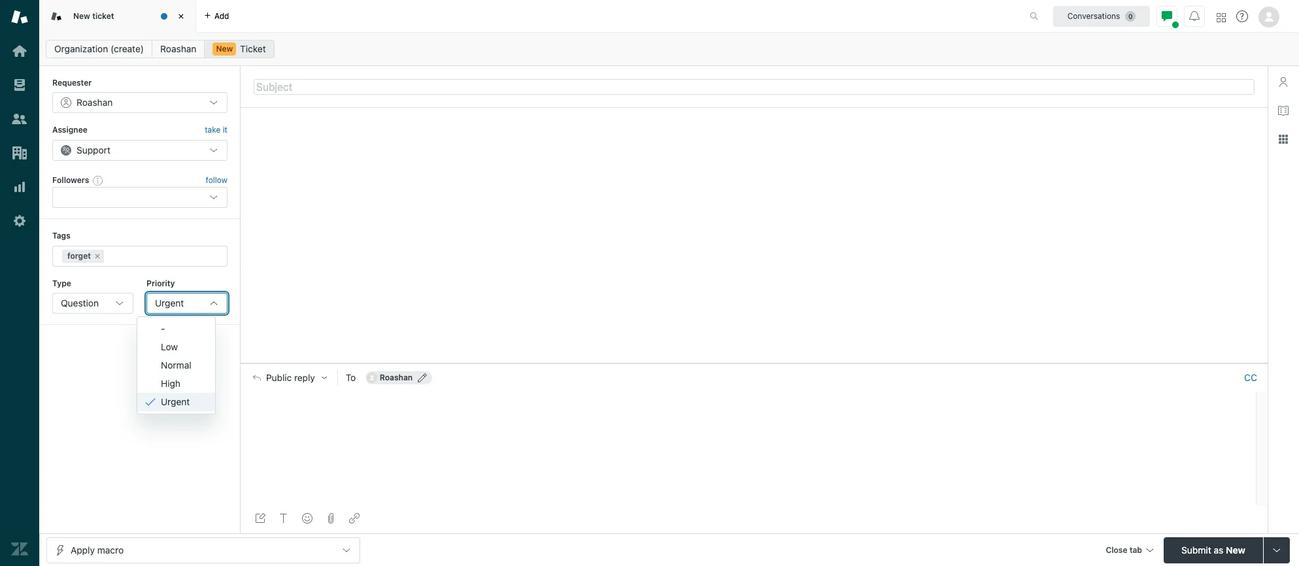 Task type: vqa. For each thing, say whether or not it's contained in the screenshot.
demo
no



Task type: locate. For each thing, give the bounding box(es) containing it.
take it
[[205, 125, 228, 135]]

urgent option
[[137, 393, 215, 411]]

(create)
[[111, 43, 144, 54]]

insert emojis image
[[302, 513, 313, 524]]

draft mode image
[[255, 513, 266, 524]]

new
[[73, 11, 90, 21], [216, 44, 233, 54], [1226, 544, 1246, 556]]

tabs tab list
[[39, 0, 1016, 33]]

roashan right "roashan@gmail.com" "icon"
[[380, 372, 413, 382]]

add button
[[196, 0, 237, 32]]

roashan down close image
[[160, 43, 196, 54]]

0 vertical spatial new
[[73, 11, 90, 21]]

0 horizontal spatial new
[[73, 11, 90, 21]]

high
[[161, 378, 181, 389]]

add
[[215, 11, 229, 21]]

add link (cmd k) image
[[349, 513, 360, 524]]

admin image
[[11, 213, 28, 230]]

normal
[[161, 359, 191, 371]]

urgent down high option at the bottom left
[[161, 396, 190, 407]]

close
[[1106, 545, 1128, 555]]

0 horizontal spatial roashan
[[77, 97, 113, 108]]

info on adding followers image
[[93, 175, 103, 186]]

secondary element
[[39, 36, 1299, 62]]

zendesk support image
[[11, 9, 28, 26]]

assignee element
[[52, 140, 228, 161]]

0 vertical spatial roashan
[[160, 43, 196, 54]]

new left ticket
[[216, 44, 233, 54]]

organization (create)
[[54, 43, 144, 54]]

apply macro
[[71, 544, 124, 556]]

normal option
[[137, 356, 215, 374]]

add attachment image
[[326, 513, 336, 524]]

priority
[[146, 278, 175, 288]]

-
[[161, 323, 165, 334]]

roashan for to
[[380, 372, 413, 382]]

apps image
[[1279, 134, 1289, 145]]

apply
[[71, 544, 95, 556]]

question
[[61, 298, 99, 309]]

1 vertical spatial urgent
[[161, 396, 190, 407]]

2 horizontal spatial roashan
[[380, 372, 413, 382]]

customer context image
[[1279, 77, 1289, 87]]

new inside new ticket tab
[[73, 11, 90, 21]]

minimize composer image
[[749, 358, 760, 369]]

1 vertical spatial new
[[216, 44, 233, 54]]

to
[[346, 372, 356, 383]]

1 horizontal spatial roashan
[[160, 43, 196, 54]]

1 vertical spatial roashan
[[77, 97, 113, 108]]

submit
[[1182, 544, 1212, 556]]

roashan
[[160, 43, 196, 54], [77, 97, 113, 108], [380, 372, 413, 382]]

new inside secondary element
[[216, 44, 233, 54]]

close tab
[[1106, 545, 1142, 555]]

new left 'ticket'
[[73, 11, 90, 21]]

new ticket
[[73, 11, 114, 21]]

conversations button
[[1054, 6, 1150, 26]]

ticket
[[240, 43, 266, 54]]

0 vertical spatial urgent
[[155, 298, 184, 309]]

take it button
[[205, 124, 228, 137]]

urgent
[[155, 298, 184, 309], [161, 396, 190, 407]]

urgent down priority
[[155, 298, 184, 309]]

forget
[[67, 251, 91, 261]]

roashan down the requester
[[77, 97, 113, 108]]

2 vertical spatial new
[[1226, 544, 1246, 556]]

roashan inside requester element
[[77, 97, 113, 108]]

1 horizontal spatial new
[[216, 44, 233, 54]]

- low
[[161, 323, 178, 352]]

public reply button
[[241, 364, 337, 391]]

2 horizontal spatial new
[[1226, 544, 1246, 556]]

2 vertical spatial roashan
[[380, 372, 413, 382]]

conversations
[[1068, 11, 1120, 21]]

new right as
[[1226, 544, 1246, 556]]

edit user image
[[418, 373, 427, 382]]

urgent button
[[146, 293, 228, 314]]

reporting image
[[11, 179, 28, 196]]



Task type: describe. For each thing, give the bounding box(es) containing it.
notifications image
[[1190, 11, 1200, 21]]

zendesk products image
[[1217, 13, 1226, 22]]

macro
[[97, 544, 124, 556]]

submit as new
[[1182, 544, 1246, 556]]

tags
[[52, 231, 70, 241]]

customers image
[[11, 111, 28, 128]]

take
[[205, 125, 221, 135]]

public
[[266, 372, 292, 383]]

close image
[[175, 10, 188, 23]]

low
[[161, 341, 178, 352]]

tab
[[1130, 545, 1142, 555]]

roashan inside secondary element
[[160, 43, 196, 54]]

followers element
[[52, 187, 228, 208]]

high option
[[137, 374, 215, 393]]

roashan link
[[152, 40, 205, 58]]

reply
[[294, 372, 315, 383]]

new ticket tab
[[39, 0, 196, 33]]

main element
[[0, 0, 39, 566]]

question button
[[52, 293, 133, 314]]

requester element
[[52, 92, 228, 113]]

organization
[[54, 43, 108, 54]]

Subject field
[[254, 79, 1255, 94]]

get started image
[[11, 43, 28, 60]]

displays possible ticket submission types image
[[1272, 545, 1282, 556]]

priority list box
[[137, 316, 216, 414]]

urgent inside urgent popup button
[[155, 298, 184, 309]]

format text image
[[279, 513, 289, 524]]

new for new ticket
[[73, 11, 90, 21]]

follow
[[206, 175, 228, 185]]

as
[[1214, 544, 1224, 556]]

roashan for requester
[[77, 97, 113, 108]]

zendesk image
[[11, 541, 28, 558]]

support
[[77, 144, 110, 156]]

assignee
[[52, 125, 88, 135]]

low option
[[137, 338, 215, 356]]

cc
[[1245, 372, 1258, 383]]

knowledge image
[[1279, 105, 1289, 116]]

it
[[223, 125, 228, 135]]

type
[[52, 278, 71, 288]]

public reply
[[266, 372, 315, 383]]

close tab button
[[1100, 537, 1159, 565]]

remove image
[[94, 252, 101, 260]]

organization (create) button
[[46, 40, 152, 58]]

urgent inside urgent option
[[161, 396, 190, 407]]

requester
[[52, 78, 92, 88]]

ticket
[[92, 11, 114, 21]]

roashan@gmail.com image
[[367, 372, 377, 383]]

new for new
[[216, 44, 233, 54]]

views image
[[11, 77, 28, 94]]

cc button
[[1245, 372, 1258, 384]]

button displays agent's chat status as online. image
[[1162, 11, 1173, 21]]

organizations image
[[11, 145, 28, 162]]

followers
[[52, 175, 89, 185]]

follow button
[[206, 175, 228, 186]]

get help image
[[1237, 10, 1248, 22]]

- option
[[137, 320, 215, 338]]



